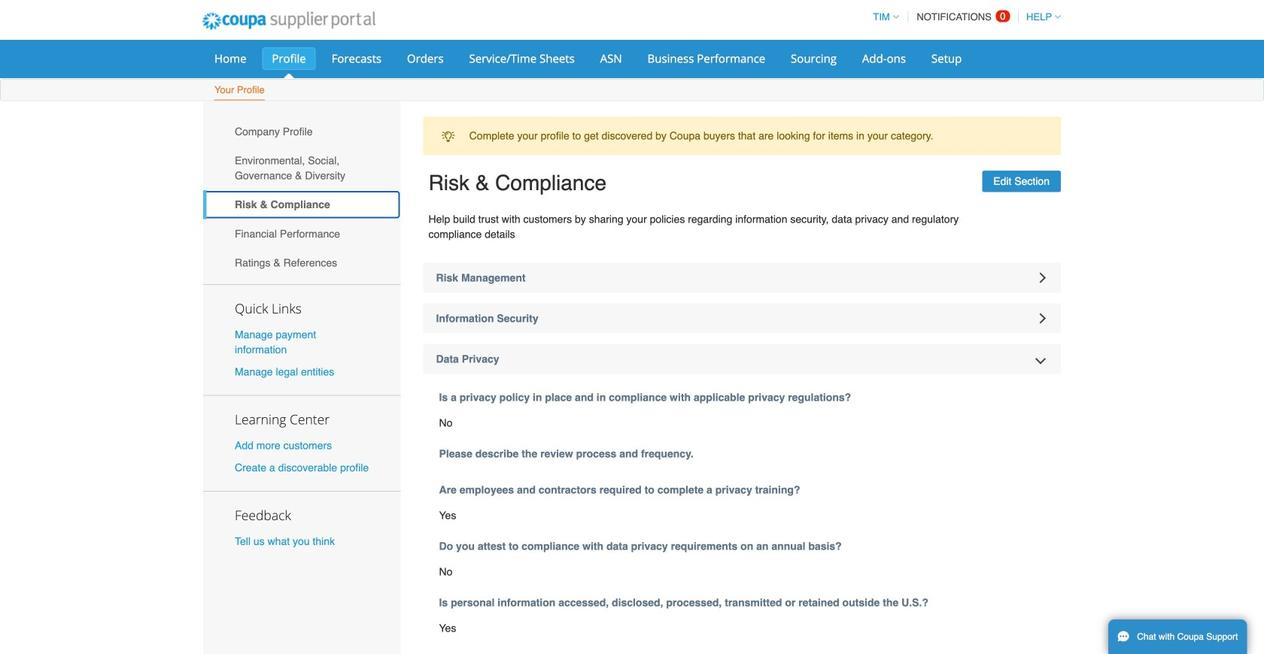 Task type: locate. For each thing, give the bounding box(es) containing it.
0 vertical spatial heading
[[423, 263, 1061, 293]]

1 vertical spatial heading
[[423, 304, 1061, 334]]

navigation
[[866, 2, 1061, 32]]

alert
[[423, 117, 1061, 155]]

2 vertical spatial heading
[[423, 344, 1061, 374]]

1 heading from the top
[[423, 263, 1061, 293]]

heading
[[423, 263, 1061, 293], [423, 304, 1061, 334], [423, 344, 1061, 374]]

coupa supplier portal image
[[192, 2, 386, 40]]



Task type: describe. For each thing, give the bounding box(es) containing it.
2 heading from the top
[[423, 304, 1061, 334]]

3 heading from the top
[[423, 344, 1061, 374]]



Task type: vqa. For each thing, say whether or not it's contained in the screenshot.
2nd heading from the top of the page
yes



